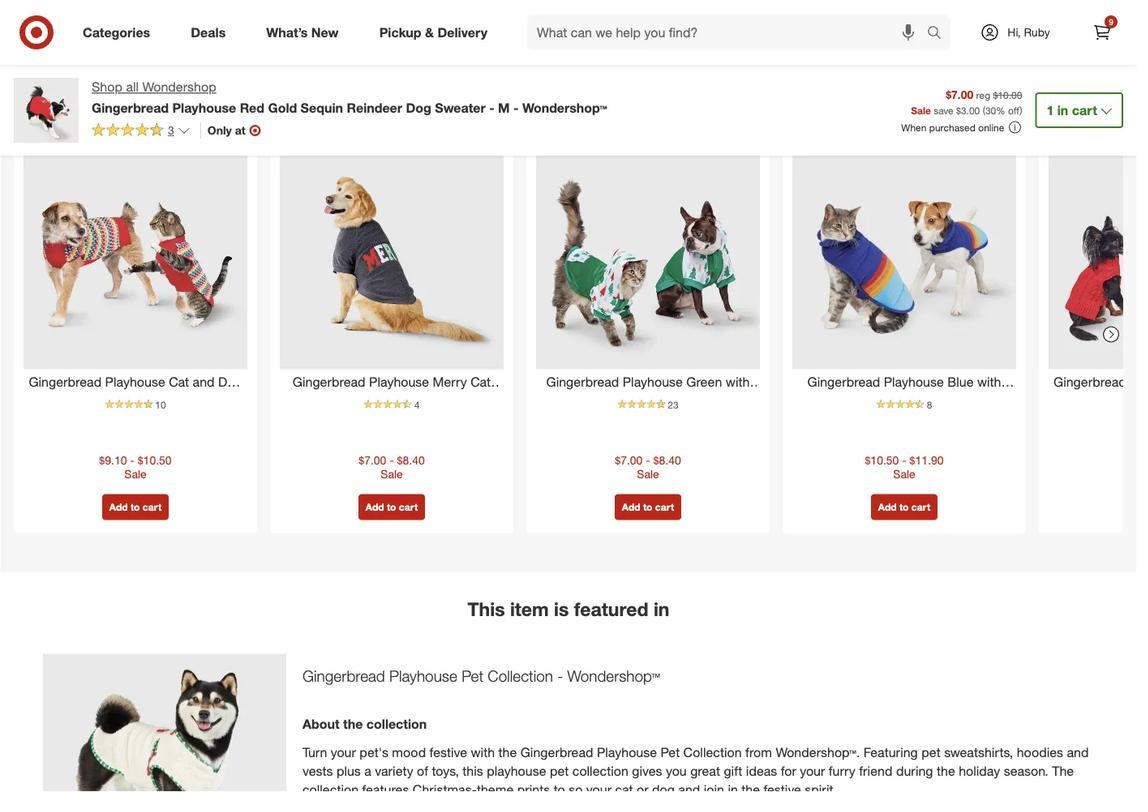 Task type: locate. For each thing, give the bounding box(es) containing it.
1 horizontal spatial $8.40
[[654, 453, 681, 467]]

gingerbread playhouse red knit cat and dog sweater - wondershop™ image
[[1049, 146, 1137, 370]]

turn
[[303, 745, 327, 761]]

0 vertical spatial pet
[[552, 102, 571, 118]]

-
[[489, 100, 495, 115], [514, 100, 519, 115], [636, 102, 642, 118], [116, 393, 121, 408], [130, 453, 135, 467], [390, 453, 394, 467], [646, 453, 650, 467], [902, 453, 907, 467], [557, 667, 563, 686]]

1 vertical spatial collection
[[488, 667, 553, 686]]

2 add from the left
[[366, 501, 384, 513]]

1 horizontal spatial festive
[[764, 782, 801, 793]]

dog inside gingerbread playhouse cat and dog sweater - wondershop™
[[218, 374, 242, 390]]

in right featured
[[654, 598, 670, 621]]

playhouse up only
[[172, 100, 236, 115]]

1 horizontal spatial $7.00 - $8.40 sale
[[615, 453, 681, 481]]

gift
[[724, 764, 743, 779]]

1 horizontal spatial pet
[[922, 745, 941, 761]]

collection
[[367, 717, 427, 733], [573, 764, 629, 779], [303, 782, 359, 793]]

1 $10.50 from the left
[[138, 453, 172, 467]]

playhouse up about the collection
[[389, 667, 457, 686]]

0 horizontal spatial $8.40
[[397, 453, 425, 467]]

0 horizontal spatial festive
[[430, 745, 467, 761]]

)
[[1020, 104, 1022, 116]]

collection up mood
[[367, 717, 427, 733]]

2 vertical spatial in
[[728, 782, 738, 793]]

$8.40 down 23
[[654, 453, 681, 467]]

$7.00
[[946, 87, 974, 101], [359, 453, 386, 467], [615, 453, 643, 467]]

festive up toys,
[[430, 745, 467, 761]]

festive down for
[[764, 782, 801, 793]]

playhouse up gives
[[597, 745, 657, 761]]

to for 10
[[131, 501, 140, 513]]

gingerbread playhouse pet collection - wondershop™ down the complete the set
[[411, 102, 726, 118]]

add
[[109, 501, 128, 513], [366, 501, 384, 513], [622, 501, 641, 513], [878, 501, 897, 513]]

0 horizontal spatial and
[[193, 374, 215, 390]]

playhouse
[[487, 764, 546, 779]]

and right cat
[[193, 374, 215, 390]]

2 horizontal spatial your
[[800, 764, 825, 779]]

turn your pet's mood festive with the gingerbread playhouse pet collection from wondershop™. featuring pet sweatshirts, hoodies and vests plus a variety of toys, this playhouse pet collection gives you great gift ideas for your furry friend during the holiday season. the collection features christmas-theme prints to so your cat or dog and join in the festive spirit.
[[303, 745, 1089, 793]]

purchased
[[930, 121, 976, 134]]

1 horizontal spatial sweater
[[435, 100, 486, 115]]

1 vertical spatial collection
[[573, 764, 629, 779]]

0 vertical spatial gingerbread playhouse pet collection - wondershop™
[[411, 102, 726, 118]]

2 vertical spatial collection
[[684, 745, 742, 761]]

0 horizontal spatial pet
[[550, 764, 569, 779]]

0 vertical spatial dog
[[406, 100, 431, 115]]

deals link
[[177, 15, 246, 50]]

sale for 10
[[124, 467, 147, 481]]

furry
[[829, 764, 856, 779]]

$8.40 for 4
[[397, 453, 425, 467]]

4
[[414, 399, 420, 411]]

sale
[[911, 104, 931, 116], [124, 467, 147, 481], [381, 467, 403, 481], [637, 467, 659, 481], [893, 467, 916, 481]]

is
[[554, 598, 569, 621]]

1 horizontal spatial $10.50
[[865, 453, 899, 467]]

2 vertical spatial pet
[[661, 745, 680, 761]]

3 add from the left
[[622, 501, 641, 513]]

0 vertical spatial sweater
[[435, 100, 486, 115]]

playhouse down complete
[[488, 102, 548, 118]]

sale for 8
[[893, 467, 916, 481]]

what's new link
[[252, 15, 359, 50]]

0 horizontal spatial $7.00
[[359, 453, 386, 467]]

and up the
[[1067, 745, 1089, 761]]

9 link
[[1085, 15, 1120, 50]]

0 horizontal spatial $7.00 - $8.40 sale
[[359, 453, 425, 481]]

3 add to cart from the left
[[622, 501, 674, 513]]

0 vertical spatial your
[[331, 745, 356, 761]]

collection down vests
[[303, 782, 359, 793]]

categories link
[[69, 15, 171, 50]]

sweater up $9.10
[[65, 393, 113, 408]]

2 vertical spatial and
[[678, 782, 700, 793]]

wondershop™.
[[776, 745, 860, 761]]

2 vertical spatial your
[[586, 782, 612, 793]]

23
[[668, 399, 679, 411]]

playhouse up 10
[[105, 374, 165, 390]]

gingerbread inside gingerbread p
[[1054, 374, 1127, 390]]

in right 1 in the top of the page
[[1058, 102, 1069, 118]]

vests
[[303, 764, 333, 779]]

sale inside $7.00 reg $10.00 sale save $ 3.00 ( 30 % off )
[[911, 104, 931, 116]]

0 horizontal spatial dog
[[218, 374, 242, 390]]

collection down item
[[488, 667, 553, 686]]

1 add to cart button from the left
[[102, 494, 169, 520]]

$7.00 - $8.40 sale down '4'
[[359, 453, 425, 481]]

2 horizontal spatial pet
[[661, 745, 680, 761]]

dog right cat
[[218, 374, 242, 390]]

pet up the you at the bottom right of the page
[[661, 745, 680, 761]]

2 $10.50 from the left
[[865, 453, 899, 467]]

1 horizontal spatial your
[[586, 782, 612, 793]]

1 horizontal spatial pet
[[552, 102, 571, 118]]

3 add to cart button from the left
[[615, 494, 682, 520]]

0 vertical spatial and
[[193, 374, 215, 390]]

when
[[902, 121, 927, 134]]

to for 23
[[643, 501, 653, 513]]

join
[[704, 782, 724, 793]]

your
[[331, 745, 356, 761], [800, 764, 825, 779], [586, 782, 612, 793]]

playhouse
[[172, 100, 236, 115], [488, 102, 548, 118], [105, 374, 165, 390], [389, 667, 457, 686], [597, 745, 657, 761]]

2 add to cart button from the left
[[358, 494, 425, 520]]

1 vertical spatial pet
[[550, 764, 569, 779]]

cat
[[615, 782, 633, 793]]

pet down the complete the set
[[552, 102, 571, 118]]

deals
[[191, 24, 226, 40]]

in down gift
[[728, 782, 738, 793]]

4 add to cart from the left
[[878, 501, 931, 513]]

pet down this
[[462, 667, 484, 686]]

add to cart for 8
[[878, 501, 931, 513]]

1 vertical spatial dog
[[218, 374, 242, 390]]

to inside turn your pet's mood festive with the gingerbread playhouse pet collection from wondershop™. featuring pet sweatshirts, hoodies and vests plus a variety of toys, this playhouse pet collection gives you great gift ideas for your furry friend during the holiday season. the collection features christmas-theme prints to so your cat or dog and join in the festive spirit.
[[554, 782, 565, 793]]

0 horizontal spatial collection
[[303, 782, 359, 793]]

pickup & delivery link
[[366, 15, 508, 50]]

1 vertical spatial pet
[[462, 667, 484, 686]]

collection up the great
[[684, 745, 742, 761]]

this
[[468, 598, 505, 621]]

shop
[[92, 79, 122, 95]]

$7.00 - $8.40 sale down 23
[[615, 453, 681, 481]]

pet up the during
[[922, 745, 941, 761]]

$8.40 for 23
[[654, 453, 681, 467]]

plus
[[337, 764, 361, 779]]

pet's
[[360, 745, 388, 761]]

0 horizontal spatial your
[[331, 745, 356, 761]]

$8.40
[[397, 453, 425, 467], [654, 453, 681, 467]]

sweater left m
[[435, 100, 486, 115]]

2 horizontal spatial collection
[[684, 745, 742, 761]]

- inside gingerbread playhouse cat and dog sweater - wondershop™
[[116, 393, 121, 408]]

$7.00 for 23
[[615, 453, 643, 467]]

- inside $9.10 - $10.50 sale
[[130, 453, 135, 467]]

cart for 8
[[912, 501, 931, 513]]

of
[[417, 764, 428, 779]]

set
[[617, 71, 645, 94]]

complete
[[493, 71, 579, 94]]

add to cart button for 4
[[358, 494, 425, 520]]

dog right reindeer
[[406, 100, 431, 115]]

%
[[996, 104, 1006, 116]]

1 vertical spatial and
[[1067, 745, 1089, 761]]

playhouse inside 'shop all wondershop gingerbread playhouse red gold sequin reindeer dog sweater - m - wondershop™'
[[172, 100, 236, 115]]

sweater
[[435, 100, 486, 115], [65, 393, 113, 408]]

0 vertical spatial in
[[1058, 102, 1069, 118]]

wondershop™ inside 'shop all wondershop gingerbread playhouse red gold sequin reindeer dog sweater - m - wondershop™'
[[522, 100, 607, 115]]

what's
[[266, 24, 308, 40]]

theme
[[477, 782, 514, 793]]

sale for 4
[[381, 467, 403, 481]]

$8.40 down '4'
[[397, 453, 425, 467]]

2 horizontal spatial $7.00
[[946, 87, 974, 101]]

1 $8.40 from the left
[[397, 453, 425, 467]]

$
[[956, 104, 961, 116]]

and
[[193, 374, 215, 390], [1067, 745, 1089, 761], [678, 782, 700, 793]]

add for 8
[[878, 501, 897, 513]]

2 horizontal spatial and
[[1067, 745, 1089, 761]]

1 add to cart from the left
[[109, 501, 162, 513]]

2 horizontal spatial collection
[[573, 764, 629, 779]]

season.
[[1004, 764, 1049, 779]]

pet up so
[[550, 764, 569, 779]]

this
[[463, 764, 483, 779]]

and inside gingerbread playhouse cat and dog sweater - wondershop™
[[193, 374, 215, 390]]

mood
[[392, 745, 426, 761]]

your right so
[[586, 782, 612, 793]]

gingerbread
[[92, 100, 169, 115], [411, 102, 484, 118], [29, 374, 102, 390], [1054, 374, 1127, 390], [303, 667, 385, 686], [521, 745, 593, 761]]

1 vertical spatial sweater
[[65, 393, 113, 408]]

1 horizontal spatial dog
[[406, 100, 431, 115]]

gingerbread playhouse pet collection - wondershop™
[[411, 102, 726, 118], [303, 667, 660, 686]]

reindeer
[[347, 100, 402, 115]]

add to cart for 4
[[366, 501, 418, 513]]

add for 4
[[366, 501, 384, 513]]

2 add to cart from the left
[[366, 501, 418, 513]]

pet
[[552, 102, 571, 118], [462, 667, 484, 686], [661, 745, 680, 761]]

$7.00 - $8.40 sale for 23
[[615, 453, 681, 481]]

2 $7.00 - $8.40 sale from the left
[[615, 453, 681, 481]]

0 horizontal spatial in
[[654, 598, 670, 621]]

1 horizontal spatial in
[[728, 782, 738, 793]]

pickup
[[379, 24, 421, 40]]

3 link
[[92, 122, 190, 141]]

sale inside $9.10 - $10.50 sale
[[124, 467, 147, 481]]

0 horizontal spatial pet
[[462, 667, 484, 686]]

your up plus
[[331, 745, 356, 761]]

collection up cat
[[573, 764, 629, 779]]

1 vertical spatial in
[[654, 598, 670, 621]]

dog
[[406, 100, 431, 115], [218, 374, 242, 390]]

$10.00
[[993, 89, 1022, 101]]

1 in cart for gingerbread playhouse red gold sequin reindeer dog sweater - m - wondershop™ element
[[1047, 102, 1098, 118]]

gingerbread playhouse cat and dog sweater - wondershop™
[[29, 374, 242, 408]]

gingerbread playhouse pet collection - wondershop™ down this
[[303, 667, 660, 686]]

0 horizontal spatial $10.50
[[138, 453, 172, 467]]

1 $7.00 - $8.40 sale from the left
[[359, 453, 425, 481]]

0 vertical spatial collection
[[367, 717, 427, 733]]

1 horizontal spatial $7.00
[[615, 453, 643, 467]]

off
[[1008, 104, 1020, 116]]

$7.00 reg $10.00 sale save $ 3.00 ( 30 % off )
[[911, 87, 1022, 116]]

collection
[[574, 102, 633, 118], [488, 667, 553, 686], [684, 745, 742, 761]]

0 vertical spatial pet
[[922, 745, 941, 761]]

collection down set
[[574, 102, 633, 118]]

gives
[[632, 764, 662, 779]]

ideas
[[746, 764, 777, 779]]

in
[[1058, 102, 1069, 118], [654, 598, 670, 621], [728, 782, 738, 793]]

0 vertical spatial collection
[[574, 102, 633, 118]]

$10.50 right $9.10
[[138, 453, 172, 467]]

1
[[1047, 102, 1054, 118]]

your up spirit.
[[800, 764, 825, 779]]

great
[[690, 764, 720, 779]]

2 $8.40 from the left
[[654, 453, 681, 467]]

and down the you at the bottom right of the page
[[678, 782, 700, 793]]

0 horizontal spatial sweater
[[65, 393, 113, 408]]

during
[[896, 764, 933, 779]]

4 add to cart button from the left
[[871, 494, 938, 520]]

1 add from the left
[[109, 501, 128, 513]]

to
[[131, 501, 140, 513], [387, 501, 396, 513], [643, 501, 653, 513], [900, 501, 909, 513], [554, 782, 565, 793]]

$10.50 inside $10.50 - $11.90 sale
[[865, 453, 899, 467]]

$10.50
[[138, 453, 172, 467], [865, 453, 899, 467]]

$10.50 left $11.90
[[865, 453, 899, 467]]

cart for 4
[[399, 501, 418, 513]]

dog inside 'shop all wondershop gingerbread playhouse red gold sequin reindeer dog sweater - m - wondershop™'
[[406, 100, 431, 115]]

sale inside $10.50 - $11.90 sale
[[893, 467, 916, 481]]

a
[[364, 764, 371, 779]]

sweatshirts,
[[944, 745, 1013, 761]]

when purchased online
[[902, 121, 1005, 134]]

4 add from the left
[[878, 501, 897, 513]]



Task type: vqa. For each thing, say whether or not it's contained in the screenshot.
TARGET CIRCLE 'link'
no



Task type: describe. For each thing, give the bounding box(es) containing it.
image of gingerbread playhouse red gold sequin reindeer dog sweater - m - wondershop™ image
[[14, 78, 79, 143]]

p
[[1130, 374, 1137, 390]]

$9.10 - $10.50 sale
[[99, 453, 172, 481]]

cart for 10
[[143, 501, 162, 513]]

pickup & delivery
[[379, 24, 488, 40]]

1 vertical spatial festive
[[764, 782, 801, 793]]

only at
[[207, 123, 246, 137]]

online
[[979, 121, 1005, 134]]

add to cart for 10
[[109, 501, 162, 513]]

dog
[[652, 782, 675, 793]]

playhouse inside turn your pet's mood festive with the gingerbread playhouse pet collection from wondershop™. featuring pet sweatshirts, hoodies and vests plus a variety of toys, this playhouse pet collection gives you great gift ideas for your furry friend during the holiday season. the collection features christmas-theme prints to so your cat or dog and join in the festive spirit.
[[597, 745, 657, 761]]

about
[[303, 717, 340, 733]]

(
[[983, 104, 986, 116]]

gingerbread playhouse green with trees cat and dog hoodie - wondershop™ image
[[536, 146, 760, 370]]

reg
[[976, 89, 991, 101]]

1 horizontal spatial collection
[[574, 102, 633, 118]]

$10.50 - $11.90 sale
[[865, 453, 944, 481]]

to for 4
[[387, 501, 396, 513]]

gingerbread playhouse pet collection - wondershop™ link
[[411, 102, 726, 118]]

cart for 23
[[655, 501, 674, 513]]

this item is featured in
[[468, 598, 670, 621]]

what's new
[[266, 24, 339, 40]]

add to cart button for 8
[[871, 494, 938, 520]]

10
[[155, 399, 166, 411]]

$7.00 - $8.40 sale for 4
[[359, 453, 425, 481]]

for
[[781, 764, 796, 779]]

playhouse inside gingerbread playhouse cat and dog sweater - wondershop™
[[105, 374, 165, 390]]

gingerbread playhouse blue with stripes cat and dog fleece vest - wondershop™ image
[[793, 146, 1016, 370]]

sequin
[[301, 100, 343, 115]]

prints
[[517, 782, 550, 793]]

sweater inside 'shop all wondershop gingerbread playhouse red gold sequin reindeer dog sweater - m - wondershop™'
[[435, 100, 486, 115]]

new
[[311, 24, 339, 40]]

9
[[1109, 17, 1114, 27]]

gingerbread playhouse merry cat and dog sweatshirt - gray - wondershop™ image
[[280, 146, 504, 370]]

0 horizontal spatial collection
[[488, 667, 553, 686]]

wondershop
[[142, 79, 216, 95]]

gingerbread inside gingerbread playhouse cat and dog sweater - wondershop™
[[29, 374, 102, 390]]

complete the set
[[493, 71, 645, 94]]

1 vertical spatial your
[[800, 764, 825, 779]]

add to cart for 23
[[622, 501, 674, 513]]

about the collection
[[303, 717, 427, 733]]

shop all wondershop gingerbread playhouse red gold sequin reindeer dog sweater - m - wondershop™
[[92, 79, 607, 115]]

the up playhouse at the left bottom
[[499, 745, 517, 761]]

features
[[362, 782, 409, 793]]

wondershop™ inside gingerbread playhouse cat and dog sweater - wondershop™
[[125, 393, 206, 408]]

$7.00 for 4
[[359, 453, 386, 467]]

30
[[986, 104, 996, 116]]

cat
[[169, 374, 189, 390]]

search
[[920, 26, 959, 42]]

8
[[927, 399, 932, 411]]

gingerbread playhouse cat and dog sweater - wondershop™ image
[[24, 146, 247, 370]]

add to cart button for 23
[[615, 494, 682, 520]]

from
[[746, 745, 772, 761]]

m
[[498, 100, 510, 115]]

What can we help you find? suggestions appear below search field
[[527, 15, 931, 50]]

add for 23
[[622, 501, 641, 513]]

1 vertical spatial gingerbread playhouse pet collection - wondershop™
[[303, 667, 660, 686]]

hi, ruby
[[1008, 25, 1050, 39]]

add for 10
[[109, 501, 128, 513]]

friend
[[859, 764, 893, 779]]

variety
[[375, 764, 413, 779]]

add to cart button for 10
[[102, 494, 169, 520]]

collection inside turn your pet's mood festive with the gingerbread playhouse pet collection from wondershop™. featuring pet sweatshirts, hoodies and vests plus a variety of toys, this playhouse pet collection gives you great gift ideas for your furry friend during the holiday season. the collection features christmas-theme prints to so your cat or dog and join in the festive spirit.
[[684, 745, 742, 761]]

with
[[471, 745, 495, 761]]

at
[[235, 123, 246, 137]]

hoodies
[[1017, 745, 1064, 761]]

&
[[425, 24, 434, 40]]

$9.10
[[99, 453, 127, 467]]

$7.00 inside $7.00 reg $10.00 sale save $ 3.00 ( 30 % off )
[[946, 87, 974, 101]]

$11.90
[[910, 453, 944, 467]]

1 horizontal spatial collection
[[367, 717, 427, 733]]

0 vertical spatial festive
[[430, 745, 467, 761]]

the down ideas
[[742, 782, 760, 793]]

gingerbread p
[[1054, 374, 1137, 408]]

2 horizontal spatial in
[[1058, 102, 1069, 118]]

pet inside turn your pet's mood festive with the gingerbread playhouse pet collection from wondershop™. featuring pet sweatshirts, hoodies and vests plus a variety of toys, this playhouse pet collection gives you great gift ideas for your furry friend during the holiday season. the collection features christmas-theme prints to so your cat or dog and join in the festive spirit.
[[661, 745, 680, 761]]

all
[[126, 79, 139, 95]]

gingerbread inside turn your pet's mood festive with the gingerbread playhouse pet collection from wondershop™. featuring pet sweatshirts, hoodies and vests plus a variety of toys, this playhouse pet collection gives you great gift ideas for your furry friend during the holiday season. the collection features christmas-theme prints to so your cat or dog and join in the festive spirit.
[[521, 745, 593, 761]]

spirit.
[[805, 782, 837, 793]]

ruby
[[1024, 25, 1050, 39]]

featured
[[574, 598, 649, 621]]

to for 8
[[900, 501, 909, 513]]

3
[[168, 123, 174, 137]]

you
[[666, 764, 687, 779]]

the left set
[[584, 71, 612, 94]]

1 horizontal spatial and
[[678, 782, 700, 793]]

$10.50 inside $9.10 - $10.50 sale
[[138, 453, 172, 467]]

christmas-
[[413, 782, 477, 793]]

- inside $10.50 - $11.90 sale
[[902, 453, 907, 467]]

sale for 23
[[637, 467, 659, 481]]

holiday
[[959, 764, 1000, 779]]

the right the during
[[937, 764, 955, 779]]

delivery
[[438, 24, 488, 40]]

save
[[934, 104, 954, 116]]

so
[[569, 782, 583, 793]]

3.00
[[961, 104, 980, 116]]

featuring
[[864, 745, 918, 761]]

gold
[[268, 100, 297, 115]]

2 vertical spatial collection
[[303, 782, 359, 793]]

in inside turn your pet's mood festive with the gingerbread playhouse pet collection from wondershop™. featuring pet sweatshirts, hoodies and vests plus a variety of toys, this playhouse pet collection gives you great gift ideas for your furry friend during the holiday season. the collection features christmas-theme prints to so your cat or dog and join in the festive spirit.
[[728, 782, 738, 793]]

1 in cart
[[1047, 102, 1098, 118]]

gingerbread inside 'shop all wondershop gingerbread playhouse red gold sequin reindeer dog sweater - m - wondershop™'
[[92, 100, 169, 115]]

toys,
[[432, 764, 459, 779]]

search button
[[920, 15, 959, 54]]

categories
[[83, 24, 150, 40]]

the
[[1052, 764, 1074, 779]]

red
[[240, 100, 265, 115]]

the right about
[[343, 717, 363, 733]]

sweater inside gingerbread playhouse cat and dog sweater - wondershop™
[[65, 393, 113, 408]]

hi,
[[1008, 25, 1021, 39]]



